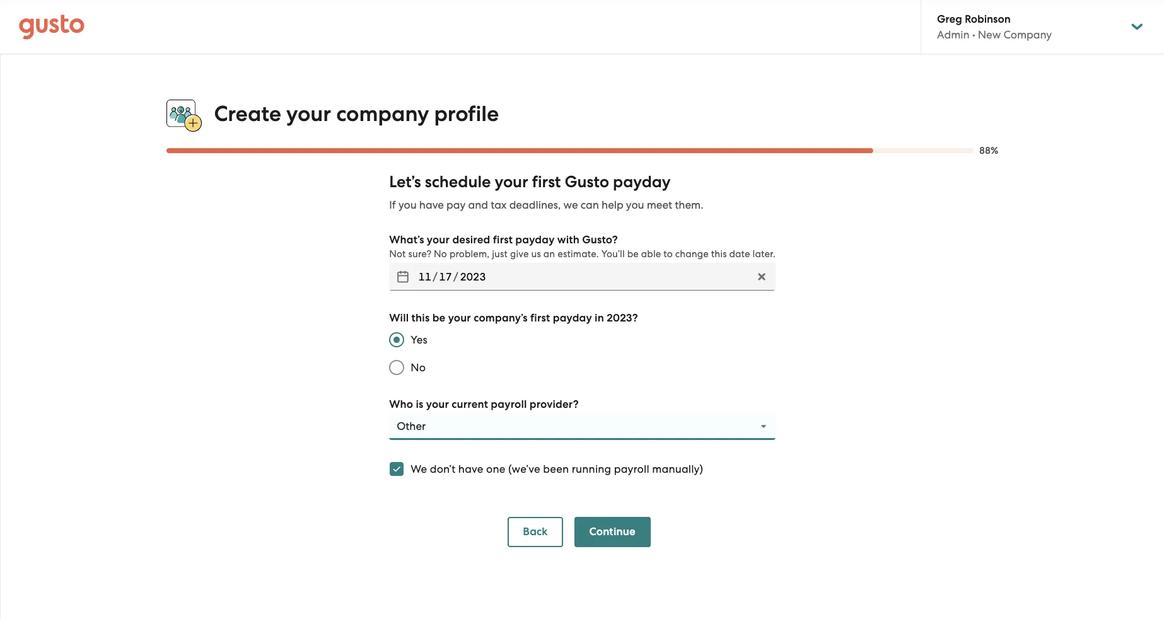 Task type: vqa. For each thing, say whether or not it's contained in the screenshot.
the rightmost Balances
no



Task type: describe. For each thing, give the bounding box(es) containing it.
current
[[452, 398, 488, 412]]

2 / from the left
[[454, 271, 459, 283]]

date
[[730, 249, 751, 260]]

payday inside what's your desired first payday with gusto? not sure? no problem, just give us an estimate. you'll be able to change this date later.
[[516, 234, 555, 247]]

sure?
[[409, 249, 432, 260]]

if
[[389, 199, 396, 212]]

not
[[389, 249, 406, 260]]

this inside what's your desired first payday with gusto? not sure? no problem, just give us an estimate. you'll be able to change this date later.
[[712, 249, 727, 260]]

2023?
[[607, 312, 638, 325]]

what's your desired first payday with gusto? not sure? no problem, just give us an estimate. you'll be able to change this date later.
[[389, 234, 776, 260]]

able
[[642, 249, 662, 260]]

later.
[[753, 249, 776, 260]]

company
[[336, 101, 429, 127]]

them.
[[675, 199, 704, 212]]

back link
[[508, 518, 563, 548]]

your left company's
[[448, 312, 471, 325]]

0 vertical spatial payroll
[[491, 398, 527, 412]]

will
[[389, 312, 409, 325]]

gusto?
[[583, 234, 618, 247]]

schedule
[[425, 172, 491, 192]]

we
[[411, 463, 427, 476]]

be inside what's your desired first payday with gusto? not sure? no problem, just give us an estimate. you'll be able to change this date later.
[[628, 249, 639, 260]]

admin
[[938, 28, 970, 41]]

We don't have one (we've been running payroll manually) checkbox
[[383, 456, 411, 483]]

we
[[564, 199, 578, 212]]

1 vertical spatial no
[[411, 362, 426, 374]]

Month (mm) field
[[417, 267, 433, 287]]

create your company profile
[[214, 101, 499, 127]]

your right the is
[[426, 398, 449, 412]]

1 you from the left
[[399, 199, 417, 212]]

help
[[602, 199, 624, 212]]

2 vertical spatial first
[[531, 312, 551, 325]]

1 / from the left
[[433, 271, 438, 283]]

your right create
[[287, 101, 331, 127]]

have for you
[[420, 199, 444, 212]]

greg
[[938, 13, 963, 26]]

create
[[214, 101, 281, 127]]

1 vertical spatial be
[[433, 312, 446, 325]]

with
[[558, 234, 580, 247]]

let's schedule your first gusto payday
[[389, 172, 671, 192]]

company's
[[474, 312, 528, 325]]

1 vertical spatial this
[[412, 312, 430, 325]]

one
[[487, 463, 506, 476]]

Year (yyyy) field
[[459, 267, 488, 287]]

who is your current payroll provider?
[[389, 398, 579, 412]]

you'll
[[602, 249, 625, 260]]

Yes radio
[[383, 326, 411, 354]]

•
[[973, 28, 976, 41]]

and
[[469, 199, 488, 212]]

just
[[492, 249, 508, 260]]

is
[[416, 398, 424, 412]]

problem,
[[450, 249, 490, 260]]

deadlines,
[[510, 199, 561, 212]]



Task type: locate. For each thing, give the bounding box(es) containing it.
0 vertical spatial be
[[628, 249, 639, 260]]

will this be your company's first payday in 2023?
[[389, 312, 638, 325]]

back
[[523, 526, 548, 539]]

in
[[595, 312, 605, 325]]

no down yes
[[411, 362, 426, 374]]

meet
[[647, 199, 673, 212]]

change
[[676, 249, 709, 260]]

your
[[287, 101, 331, 127], [495, 172, 529, 192], [427, 234, 450, 247], [448, 312, 471, 325], [426, 398, 449, 412]]

0 vertical spatial first
[[532, 172, 561, 192]]

/ down the problem, at left top
[[454, 271, 459, 283]]

1 horizontal spatial no
[[434, 249, 447, 260]]

1 vertical spatial have
[[459, 463, 484, 476]]

have left pay
[[420, 199, 444, 212]]

first right company's
[[531, 312, 551, 325]]

0 vertical spatial no
[[434, 249, 447, 260]]

provider?
[[530, 398, 579, 412]]

(we've
[[509, 463, 541, 476]]

0 horizontal spatial be
[[433, 312, 446, 325]]

first up just in the left top of the page
[[493, 234, 513, 247]]

robinson
[[965, 13, 1011, 26]]

new
[[979, 28, 1002, 41]]

No radio
[[383, 354, 411, 382]]

1 horizontal spatial this
[[712, 249, 727, 260]]

payday left "in"
[[553, 312, 592, 325]]

your inside what's your desired first payday with gusto? not sure? no problem, just give us an estimate. you'll be able to change this date later.
[[427, 234, 450, 247]]

1 horizontal spatial you
[[627, 199, 645, 212]]

desired
[[453, 234, 491, 247]]

what's
[[389, 234, 424, 247]]

continue
[[590, 526, 636, 539]]

first for payday
[[493, 234, 513, 247]]

0 vertical spatial this
[[712, 249, 727, 260]]

no
[[434, 249, 447, 260], [411, 362, 426, 374]]

running
[[572, 463, 612, 476]]

1 horizontal spatial payroll
[[614, 463, 650, 476]]

0 horizontal spatial no
[[411, 362, 426, 374]]

first for gusto
[[532, 172, 561, 192]]

1 horizontal spatial have
[[459, 463, 484, 476]]

Day (dd) field
[[438, 267, 454, 287]]

/
[[433, 271, 438, 283], [454, 271, 459, 283]]

an
[[544, 249, 556, 260]]

you right if
[[399, 199, 417, 212]]

company
[[1004, 28, 1053, 41]]

0 horizontal spatial you
[[399, 199, 417, 212]]

be right will in the bottom of the page
[[433, 312, 446, 325]]

/ left the year (yyyy) field
[[433, 271, 438, 283]]

1 vertical spatial payroll
[[614, 463, 650, 476]]

your up sure?
[[427, 234, 450, 247]]

you
[[399, 199, 417, 212], [627, 199, 645, 212]]

profile
[[434, 101, 499, 127]]

1 vertical spatial first
[[493, 234, 513, 247]]

0 vertical spatial have
[[420, 199, 444, 212]]

manually)
[[653, 463, 704, 476]]

we don't have one (we've been running payroll manually)
[[411, 463, 704, 476]]

1 horizontal spatial be
[[628, 249, 639, 260]]

this right will in the bottom of the page
[[412, 312, 430, 325]]

payroll right running
[[614, 463, 650, 476]]

us
[[532, 249, 541, 260]]

this left the date
[[712, 249, 727, 260]]

who
[[389, 398, 413, 412]]

payroll
[[491, 398, 527, 412], [614, 463, 650, 476]]

have left one
[[459, 463, 484, 476]]

greg robinson admin • new company
[[938, 13, 1053, 41]]

be left able
[[628, 249, 639, 260]]

you right help at the right of the page
[[627, 199, 645, 212]]

continue button
[[575, 518, 651, 548]]

yes
[[411, 334, 428, 347]]

no right sure?
[[434, 249, 447, 260]]

0 horizontal spatial have
[[420, 199, 444, 212]]

tax
[[491, 199, 507, 212]]

first
[[532, 172, 561, 192], [493, 234, 513, 247], [531, 312, 551, 325]]

0 horizontal spatial payroll
[[491, 398, 527, 412]]

let's
[[389, 172, 421, 192]]

been
[[543, 463, 569, 476]]

if you have pay and tax deadlines, we can help you meet them.
[[389, 199, 704, 212]]

don't
[[430, 463, 456, 476]]

payday up 'meet'
[[613, 172, 671, 192]]

gusto
[[565, 172, 610, 192]]

2 you from the left
[[627, 199, 645, 212]]

pay
[[447, 199, 466, 212]]

payroll right current
[[491, 398, 527, 412]]

first inside what's your desired first payday with gusto? not sure? no problem, just give us an estimate. you'll be able to change this date later.
[[493, 234, 513, 247]]

first up if you have pay and tax deadlines, we can help you meet them.
[[532, 172, 561, 192]]

2 vertical spatial payday
[[553, 312, 592, 325]]

give
[[510, 249, 529, 260]]

0 horizontal spatial this
[[412, 312, 430, 325]]

your up tax
[[495, 172, 529, 192]]

can
[[581, 199, 599, 212]]

1 vertical spatial payday
[[516, 234, 555, 247]]

have for don't
[[459, 463, 484, 476]]

payday up us
[[516, 234, 555, 247]]

88%
[[980, 145, 999, 157]]

home image
[[19, 14, 85, 39]]

be
[[628, 249, 639, 260], [433, 312, 446, 325]]

estimate.
[[558, 249, 599, 260]]

payday
[[613, 172, 671, 192], [516, 234, 555, 247], [553, 312, 592, 325]]

1 horizontal spatial /
[[454, 271, 459, 283]]

have
[[420, 199, 444, 212], [459, 463, 484, 476]]

this
[[712, 249, 727, 260], [412, 312, 430, 325]]

no inside what's your desired first payday with gusto? not sure? no problem, just give us an estimate. you'll be able to change this date later.
[[434, 249, 447, 260]]

to
[[664, 249, 673, 260]]

0 horizontal spatial /
[[433, 271, 438, 283]]

0 vertical spatial payday
[[613, 172, 671, 192]]



